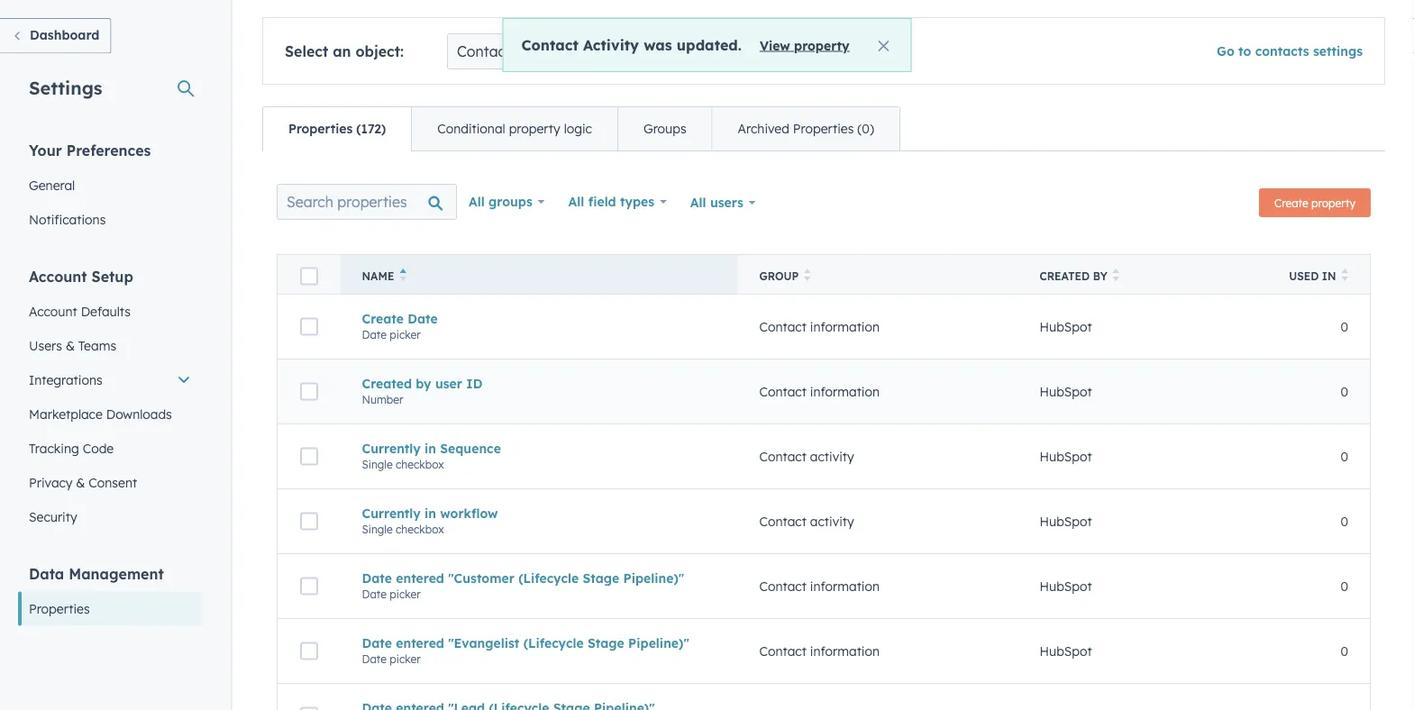 Task type: vqa. For each thing, say whether or not it's contained in the screenshot.
new
no



Task type: locate. For each thing, give the bounding box(es) containing it.
press to sort. element
[[805, 269, 811, 284], [1113, 269, 1120, 284], [1342, 269, 1349, 284]]

pipeline)" inside the "date entered "customer (lifecycle stage pipeline)" date picker"
[[624, 571, 685, 586]]

2 picker from the top
[[390, 588, 421, 601]]

security
[[29, 509, 77, 525]]

currently for currently in sequence
[[362, 441, 421, 457]]

by inside button
[[1094, 270, 1108, 283]]

press to sort. image inside created by button
[[1113, 269, 1120, 281]]

activity
[[811, 449, 855, 465], [811, 514, 855, 530]]

users
[[711, 195, 744, 211]]

2 entered from the top
[[396, 636, 445, 651]]

1 vertical spatial contact activity
[[760, 514, 855, 530]]

notifications
[[29, 211, 106, 227]]

name
[[362, 270, 394, 283]]

account up account defaults
[[29, 267, 87, 285]]

stage
[[583, 571, 620, 586], [588, 636, 625, 651]]

0 vertical spatial currently
[[362, 441, 421, 457]]

press to sort. image inside group button
[[805, 269, 811, 281]]

1 vertical spatial picker
[[390, 588, 421, 601]]

1 horizontal spatial all
[[569, 194, 585, 210]]

1 in from the top
[[425, 441, 436, 457]]

2 vertical spatial property
[[1312, 196, 1356, 210]]

& right privacy at the left bottom
[[76, 475, 85, 491]]

stage inside the date entered "evangelist (lifecycle stage pipeline)" date picker
[[588, 636, 625, 651]]

2 horizontal spatial press to sort. element
[[1342, 269, 1349, 284]]

select an object:
[[285, 42, 404, 60]]

0 for currently in sequence
[[1341, 449, 1349, 465]]

1 vertical spatial pipeline)"
[[629, 636, 690, 651]]

1 horizontal spatial create
[[1275, 196, 1309, 210]]

properties inside properties (172) link
[[289, 121, 353, 137]]

clone button
[[739, 392, 798, 421]]

3 0 from the top
[[1341, 449, 1349, 465]]

1 vertical spatial stage
[[588, 636, 625, 651]]

entered inside the date entered "evangelist (lifecycle stage pipeline)" date picker
[[396, 636, 445, 651]]

account
[[29, 267, 87, 285], [29, 303, 77, 319]]

1 horizontal spatial &
[[76, 475, 85, 491]]

1 hubspot from the top
[[1040, 319, 1093, 335]]

all left groups
[[469, 194, 485, 210]]

contact
[[522, 36, 579, 54], [457, 42, 511, 60], [760, 319, 807, 335], [760, 384, 807, 400], [760, 449, 807, 465], [760, 514, 807, 530], [760, 579, 807, 594], [760, 644, 807, 659]]

1 horizontal spatial created
[[1040, 270, 1090, 283]]

1 vertical spatial currently
[[362, 506, 421, 521]]

2 press to sort. element from the left
[[1113, 269, 1120, 284]]

2 information from the top
[[811, 384, 880, 400]]

0 horizontal spatial &
[[66, 338, 75, 353]]

checkbox down sequence
[[396, 458, 444, 471]]

2 contact activity from the top
[[760, 514, 855, 530]]

press to sort. element right group
[[805, 269, 811, 284]]

contact activity for currently in workflow
[[760, 514, 855, 530]]

clone
[[754, 399, 783, 413]]

entered
[[396, 571, 445, 586], [396, 636, 445, 651]]

press to sort. image right group
[[805, 269, 811, 281]]

0 horizontal spatial press to sort. image
[[805, 269, 811, 281]]

single for currently in workflow
[[362, 523, 393, 536]]

property up press to sort. image
[[1312, 196, 1356, 210]]

(172)
[[357, 121, 386, 137]]

picker inside the "date entered "customer (lifecycle stage pipeline)" date picker"
[[390, 588, 421, 601]]

conditional property logic
[[438, 121, 592, 137]]

0 vertical spatial contact activity
[[760, 449, 855, 465]]

data
[[29, 565, 64, 583]]

6 hubspot from the top
[[1040, 644, 1093, 659]]

1 vertical spatial &
[[76, 475, 85, 491]]

3 press to sort. element from the left
[[1342, 269, 1349, 284]]

view property button
[[760, 37, 850, 53]]

single inside the currently in workflow single checkbox
[[362, 523, 393, 536]]

press to sort. image right created by
[[1113, 269, 1120, 281]]

0 horizontal spatial properties
[[29, 601, 90, 617]]

1 activity from the top
[[811, 449, 855, 465]]

1 horizontal spatial properties
[[289, 121, 353, 137]]

3 hubspot from the top
[[1040, 449, 1093, 465]]

date
[[408, 311, 438, 327], [362, 328, 387, 342], [362, 571, 392, 586], [362, 588, 387, 601], [362, 636, 392, 651], [362, 653, 387, 666]]

1 contact information from the top
[[760, 319, 880, 335]]

(lifecycle up 'date entered "evangelist (lifecycle stage pipeline)"' button
[[519, 571, 579, 586]]

1 checkbox from the top
[[396, 458, 444, 471]]

account up users
[[29, 303, 77, 319]]

checkbox inside the currently in sequence single checkbox
[[396, 458, 444, 471]]

checkbox inside the currently in workflow single checkbox
[[396, 523, 444, 536]]

0 vertical spatial in
[[425, 441, 436, 457]]

create
[[1275, 196, 1309, 210], [362, 311, 404, 327]]

4 hubspot from the top
[[1040, 514, 1093, 530]]

to
[[1239, 43, 1252, 59]]

go to contacts settings button
[[1217, 43, 1363, 59]]

0 vertical spatial stage
[[583, 571, 620, 586]]

1 press to sort. element from the left
[[805, 269, 811, 284]]

1 vertical spatial property
[[509, 121, 561, 137]]

entered left "evangelist
[[396, 636, 445, 651]]

1 horizontal spatial press to sort. element
[[1113, 269, 1120, 284]]

2 horizontal spatial property
[[1312, 196, 1356, 210]]

press to sort. image for group
[[805, 269, 811, 281]]

created
[[1040, 270, 1090, 283], [362, 376, 412, 392]]

6 0 from the top
[[1341, 644, 1349, 659]]

contact inside contact properties popup button
[[457, 42, 511, 60]]

(lifecycle for "evangelist
[[524, 636, 584, 651]]

0 vertical spatial (lifecycle
[[519, 571, 579, 586]]

hubspot
[[1040, 319, 1093, 335], [1040, 384, 1093, 400], [1040, 449, 1093, 465], [1040, 514, 1093, 530], [1040, 579, 1093, 594], [1040, 644, 1093, 659]]

0 vertical spatial property
[[795, 37, 850, 53]]

was
[[644, 36, 672, 54]]

properties
[[289, 121, 353, 137], [793, 121, 854, 137], [29, 601, 90, 617]]

single inside the currently in sequence single checkbox
[[362, 458, 393, 471]]

1 vertical spatial by
[[416, 376, 432, 392]]

4 contact information from the top
[[760, 644, 880, 659]]

properties inside properties link
[[29, 601, 90, 617]]

1 vertical spatial entered
[[396, 636, 445, 651]]

all field types
[[569, 194, 655, 210]]

press to sort. element right the in
[[1342, 269, 1349, 284]]

properties down data
[[29, 601, 90, 617]]

contact information
[[760, 319, 880, 335], [760, 384, 880, 400], [760, 579, 880, 594], [760, 644, 880, 659]]

dashboard
[[30, 27, 100, 43]]

3 picker from the top
[[390, 653, 421, 666]]

notifications link
[[18, 202, 202, 237]]

all for all groups
[[469, 194, 485, 210]]

data management
[[29, 565, 164, 583]]

contact information for date entered "evangelist (lifecycle stage pipeline)"
[[760, 644, 880, 659]]

stage for date entered "evangelist (lifecycle stage pipeline)"
[[588, 636, 625, 651]]

properties inside 'archived properties (0)' link
[[793, 121, 854, 137]]

in left sequence
[[425, 441, 436, 457]]

0 for date entered "customer (lifecycle stage pipeline)"
[[1341, 579, 1349, 594]]

create for date
[[362, 311, 404, 327]]

1 vertical spatial account
[[29, 303, 77, 319]]

1 vertical spatial single
[[362, 523, 393, 536]]

privacy & consent link
[[18, 466, 202, 500]]

account for account defaults
[[29, 303, 77, 319]]

properties link
[[18, 592, 202, 626]]

logic
[[564, 121, 592, 137]]

5 0 from the top
[[1341, 579, 1349, 594]]

0 vertical spatial account
[[29, 267, 87, 285]]

sequence
[[440, 441, 501, 457]]

5 hubspot from the top
[[1040, 579, 1093, 594]]

account for account setup
[[29, 267, 87, 285]]

information
[[811, 319, 880, 335], [811, 384, 880, 400], [811, 579, 880, 594], [811, 644, 880, 659]]

0 horizontal spatial create
[[362, 311, 404, 327]]

0 vertical spatial by
[[1094, 270, 1108, 283]]

account setup element
[[18, 266, 202, 534]]

2 0 from the top
[[1341, 384, 1349, 400]]

0 vertical spatial picker
[[390, 328, 421, 342]]

property inside create property button
[[1312, 196, 1356, 210]]

1 vertical spatial checkbox
[[396, 523, 444, 536]]

all
[[469, 194, 485, 210], [569, 194, 585, 210], [691, 195, 707, 211]]

1 press to sort. image from the left
[[805, 269, 811, 281]]

tab panel
[[262, 151, 1386, 711]]

create for property
[[1275, 196, 1309, 210]]

4 information from the top
[[811, 644, 880, 659]]

2 vertical spatial picker
[[390, 653, 421, 666]]

press to sort. element inside used in button
[[1342, 269, 1349, 284]]

0 for date entered "evangelist (lifecycle stage pipeline)"
[[1341, 644, 1349, 659]]

1 picker from the top
[[390, 328, 421, 342]]

press to sort. element for created by
[[1113, 269, 1120, 284]]

create inside create date date picker
[[362, 311, 404, 327]]

0 vertical spatial created
[[1040, 270, 1090, 283]]

hubspot for currently in sequence
[[1040, 449, 1093, 465]]

all left field
[[569, 194, 585, 210]]

2 single from the top
[[362, 523, 393, 536]]

(lifecycle inside the "date entered "customer (lifecycle stage pipeline)" date picker"
[[519, 571, 579, 586]]

0 horizontal spatial all
[[469, 194, 485, 210]]

4 0 from the top
[[1341, 514, 1349, 530]]

create property
[[1275, 196, 1356, 210]]

2 account from the top
[[29, 303, 77, 319]]

property for conditional
[[509, 121, 561, 137]]

(lifecycle
[[519, 571, 579, 586], [524, 636, 584, 651]]

0 vertical spatial checkbox
[[396, 458, 444, 471]]

single
[[362, 458, 393, 471], [362, 523, 393, 536]]

in for workflow
[[425, 506, 436, 521]]

your preferences element
[[18, 140, 202, 237]]

0 vertical spatial entered
[[396, 571, 445, 586]]

0
[[1341, 319, 1349, 335], [1341, 384, 1349, 400], [1341, 449, 1349, 465], [1341, 514, 1349, 530], [1341, 579, 1349, 594], [1341, 644, 1349, 659]]

1 vertical spatial in
[[425, 506, 436, 521]]

created for created by user id number
[[362, 376, 412, 392]]

1 vertical spatial activity
[[811, 514, 855, 530]]

entered down the currently in workflow single checkbox at the left of page
[[396, 571, 445, 586]]

2 checkbox from the top
[[396, 523, 444, 536]]

general
[[29, 177, 75, 193]]

press to sort. element inside group button
[[805, 269, 811, 284]]

press to sort. image
[[805, 269, 811, 281], [1113, 269, 1120, 281]]

picker for "customer
[[390, 588, 421, 601]]

0 vertical spatial &
[[66, 338, 75, 353]]

all left users
[[691, 195, 707, 211]]

in left the "workflow"
[[425, 506, 436, 521]]

0 vertical spatial create
[[1275, 196, 1309, 210]]

integrations button
[[18, 363, 202, 397]]

3 contact information from the top
[[760, 579, 880, 594]]

ascending sort. press to sort descending. image
[[400, 269, 407, 281]]

tab list
[[262, 106, 901, 151]]

by inside the created by user id number
[[416, 376, 432, 392]]

groups
[[644, 121, 687, 137]]

2 activity from the top
[[811, 514, 855, 530]]

press to sort. element inside created by button
[[1113, 269, 1120, 284]]

0 vertical spatial pipeline)"
[[624, 571, 685, 586]]

press to sort. image for created by
[[1113, 269, 1120, 281]]

date entered "customer (lifecycle stage pipeline)" date picker
[[362, 571, 685, 601]]

all inside popup button
[[569, 194, 585, 210]]

pipeline)" for date entered "customer (lifecycle stage pipeline)"
[[624, 571, 685, 586]]

2 currently from the top
[[362, 506, 421, 521]]

all field types button
[[557, 184, 679, 220]]

create down name
[[362, 311, 404, 327]]

created inside the created by user id number
[[362, 376, 412, 392]]

stage inside the "date entered "customer (lifecycle stage pipeline)" date picker"
[[583, 571, 620, 586]]

checkbox down the "workflow"
[[396, 523, 444, 536]]

hubspot for date entered "evangelist (lifecycle stage pipeline)"
[[1040, 644, 1093, 659]]

picker inside the date entered "evangelist (lifecycle stage pipeline)" date picker
[[390, 653, 421, 666]]

in for sequence
[[425, 441, 436, 457]]

entered for "customer
[[396, 571, 445, 586]]

1 vertical spatial (lifecycle
[[524, 636, 584, 651]]

2 in from the top
[[425, 506, 436, 521]]

marketplace downloads link
[[18, 397, 202, 432]]

1 horizontal spatial property
[[795, 37, 850, 53]]

(lifecycle inside the date entered "evangelist (lifecycle stage pipeline)" date picker
[[524, 636, 584, 651]]

properties left (172)
[[289, 121, 353, 137]]

groups
[[489, 194, 533, 210]]

press to sort. element right created by
[[1113, 269, 1120, 284]]

0 horizontal spatial created
[[362, 376, 412, 392]]

1 contact activity from the top
[[760, 449, 855, 465]]

properties for properties (172)
[[289, 121, 353, 137]]

properties (172) link
[[263, 107, 411, 151]]

privacy & consent
[[29, 475, 137, 491]]

single for currently in sequence
[[362, 458, 393, 471]]

users & teams link
[[18, 329, 202, 363]]

in inside the currently in workflow single checkbox
[[425, 506, 436, 521]]

1 horizontal spatial by
[[1094, 270, 1108, 283]]

archived
[[738, 121, 790, 137]]

account defaults
[[29, 303, 131, 319]]

pipeline)" inside the date entered "evangelist (lifecycle stage pipeline)" date picker
[[629, 636, 690, 651]]

properties for properties
[[29, 601, 90, 617]]

0 vertical spatial activity
[[811, 449, 855, 465]]

currently down number
[[362, 441, 421, 457]]

by
[[1094, 270, 1108, 283], [416, 376, 432, 392]]

all users button
[[679, 184, 768, 222]]

settings
[[1314, 43, 1363, 59]]

property inside contact activity was updated. alert
[[795, 37, 850, 53]]

(lifecycle for "customer
[[519, 571, 579, 586]]

currently inside the currently in workflow single checkbox
[[362, 506, 421, 521]]

1 vertical spatial created
[[362, 376, 412, 392]]

privacy
[[29, 475, 73, 491]]

close image
[[879, 41, 890, 51]]

2 horizontal spatial properties
[[793, 121, 854, 137]]

currently inside the currently in sequence single checkbox
[[362, 441, 421, 457]]

property left logic
[[509, 121, 561, 137]]

0 horizontal spatial press to sort. element
[[805, 269, 811, 284]]

user
[[435, 376, 463, 392]]

1 currently from the top
[[362, 441, 421, 457]]

account setup
[[29, 267, 133, 285]]

currently down the currently in sequence single checkbox
[[362, 506, 421, 521]]

tracking code link
[[18, 432, 202, 466]]

code
[[83, 441, 114, 456]]

create up used
[[1275, 196, 1309, 210]]

1 account from the top
[[29, 267, 87, 285]]

1 single from the top
[[362, 458, 393, 471]]

1 entered from the top
[[396, 571, 445, 586]]

1 0 from the top
[[1341, 319, 1349, 335]]

activity for currently in workflow
[[811, 514, 855, 530]]

create inside button
[[1275, 196, 1309, 210]]

date entered "customer (lifecycle stage pipeline)" button
[[362, 571, 716, 586]]

press to sort. image
[[1342, 269, 1349, 281]]

property right 'view'
[[795, 37, 850, 53]]

property inside conditional property logic link
[[509, 121, 561, 137]]

3 information from the top
[[811, 579, 880, 594]]

conditional
[[438, 121, 506, 137]]

groups link
[[618, 107, 712, 151]]

property
[[795, 37, 850, 53], [509, 121, 561, 137], [1312, 196, 1356, 210]]

0 horizontal spatial by
[[416, 376, 432, 392]]

& for privacy
[[76, 475, 85, 491]]

2 horizontal spatial all
[[691, 195, 707, 211]]

all for all field types
[[569, 194, 585, 210]]

information for create date
[[811, 319, 880, 335]]

updated.
[[677, 36, 742, 54]]

& right users
[[66, 338, 75, 353]]

properties left (0)
[[793, 121, 854, 137]]

2 press to sort. image from the left
[[1113, 269, 1120, 281]]

0 horizontal spatial property
[[509, 121, 561, 137]]

& for users
[[66, 338, 75, 353]]

1 information from the top
[[811, 319, 880, 335]]

in
[[425, 441, 436, 457], [425, 506, 436, 521]]

created inside created by button
[[1040, 270, 1090, 283]]

1 vertical spatial create
[[362, 311, 404, 327]]

1 horizontal spatial press to sort. image
[[1113, 269, 1120, 281]]

security link
[[18, 500, 202, 534]]

teams
[[78, 338, 116, 353]]

downloads
[[106, 406, 172, 422]]

contact activity
[[760, 449, 855, 465], [760, 514, 855, 530]]

in inside the currently in sequence single checkbox
[[425, 441, 436, 457]]

entered inside the "date entered "customer (lifecycle stage pipeline)" date picker"
[[396, 571, 445, 586]]

(lifecycle down the "date entered "customer (lifecycle stage pipeline)" date picker"
[[524, 636, 584, 651]]

0 vertical spatial single
[[362, 458, 393, 471]]



Task type: describe. For each thing, give the bounding box(es) containing it.
contact activity was updated. alert
[[503, 18, 912, 72]]

picker inside create date date picker
[[390, 328, 421, 342]]

properties
[[515, 42, 585, 60]]

account defaults link
[[18, 294, 202, 329]]

used
[[1290, 270, 1320, 283]]

information for date entered "evangelist (lifecycle stage pipeline)"
[[811, 644, 880, 659]]

0 for currently in workflow
[[1341, 514, 1349, 530]]

press to sort. element for used in
[[1342, 269, 1349, 284]]

contact information for date entered "customer (lifecycle stage pipeline)"
[[760, 579, 880, 594]]

0 for create date
[[1341, 319, 1349, 335]]

contact properties
[[457, 42, 585, 60]]

hubspot for currently in workflow
[[1040, 514, 1093, 530]]

properties (172)
[[289, 121, 386, 137]]

property for create
[[1312, 196, 1356, 210]]

defaults
[[81, 303, 131, 319]]

property for view
[[795, 37, 850, 53]]

"evangelist
[[448, 636, 520, 651]]

field
[[589, 194, 616, 210]]

id
[[466, 376, 483, 392]]

"customer
[[448, 571, 515, 586]]

all groups button
[[457, 184, 557, 220]]

create property button
[[1260, 188, 1372, 217]]

select
[[285, 42, 328, 60]]

tab list containing properties (172)
[[262, 106, 901, 151]]

group button
[[738, 255, 1019, 294]]

stage for date entered "customer (lifecycle stage pipeline)"
[[583, 571, 620, 586]]

tracking code
[[29, 441, 114, 456]]

all for all users
[[691, 195, 707, 211]]

workflow
[[440, 506, 498, 521]]

2 contact information from the top
[[760, 384, 880, 400]]

information for date entered "customer (lifecycle stage pipeline)"
[[811, 579, 880, 594]]

tab panel containing all groups
[[262, 151, 1386, 711]]

2 hubspot from the top
[[1040, 384, 1093, 400]]

by for created by user id number
[[416, 376, 432, 392]]

go to contacts settings
[[1217, 43, 1363, 59]]

more
[[821, 399, 847, 413]]

object:
[[356, 42, 404, 60]]

consent
[[89, 475, 137, 491]]

currently in sequence button
[[362, 441, 716, 457]]

contact information for create date
[[760, 319, 880, 335]]

group
[[760, 270, 799, 283]]

hubspot for date entered "customer (lifecycle stage pipeline)"
[[1040, 579, 1093, 594]]

conditional property logic link
[[411, 107, 618, 151]]

view property
[[760, 37, 850, 53]]

data management element
[[18, 564, 202, 711]]

contact inside contact activity was updated. alert
[[522, 36, 579, 54]]

management
[[69, 565, 164, 583]]

all users
[[691, 195, 744, 211]]

an
[[333, 42, 351, 60]]

create date date picker
[[362, 311, 438, 342]]

preferences
[[66, 141, 151, 159]]

created by
[[1040, 270, 1108, 283]]

date entered "evangelist (lifecycle stage pipeline)" date picker
[[362, 636, 690, 666]]

archived properties (0)
[[738, 121, 875, 137]]

users & teams
[[29, 338, 116, 353]]

go
[[1217, 43, 1235, 59]]

name button
[[340, 255, 738, 294]]

create date button
[[362, 311, 716, 327]]

tracking
[[29, 441, 79, 456]]

created by user id button
[[362, 376, 716, 392]]

Search search field
[[277, 184, 457, 220]]

hubspot for create date
[[1040, 319, 1093, 335]]

currently for currently in workflow
[[362, 506, 421, 521]]

general link
[[18, 168, 202, 202]]

currently in sequence single checkbox
[[362, 441, 501, 471]]

picker for "evangelist
[[390, 653, 421, 666]]

marketplace downloads
[[29, 406, 172, 422]]

marketplace
[[29, 406, 103, 422]]

checkbox for workflow
[[396, 523, 444, 536]]

activity for currently in sequence
[[811, 449, 855, 465]]

ascending sort. press to sort descending. element
[[400, 269, 407, 284]]

in
[[1323, 270, 1337, 283]]

settings
[[29, 76, 102, 99]]

activity
[[583, 36, 639, 54]]

used in button
[[1263, 255, 1371, 294]]

entered for "evangelist
[[396, 636, 445, 651]]

contact activity was updated.
[[522, 36, 742, 54]]

created by user id number
[[362, 376, 483, 406]]

more button
[[806, 392, 873, 421]]

all groups
[[469, 194, 533, 210]]

archived properties (0) link
[[712, 107, 900, 151]]

contacts
[[1256, 43, 1310, 59]]

created by button
[[1019, 255, 1263, 294]]

contact activity for currently in sequence
[[760, 449, 855, 465]]

types
[[620, 194, 655, 210]]

setup
[[92, 267, 133, 285]]

your preferences
[[29, 141, 151, 159]]

used in
[[1290, 270, 1337, 283]]

currently in workflow button
[[362, 506, 716, 521]]

created for created by
[[1040, 270, 1090, 283]]

by for created by
[[1094, 270, 1108, 283]]

view
[[760, 37, 791, 53]]

number
[[362, 393, 404, 406]]

pipeline)" for date entered "evangelist (lifecycle stage pipeline)"
[[629, 636, 690, 651]]

currently in workflow single checkbox
[[362, 506, 498, 536]]

(0)
[[858, 121, 875, 137]]

checkbox for sequence
[[396, 458, 444, 471]]

press to sort. element for group
[[805, 269, 811, 284]]



